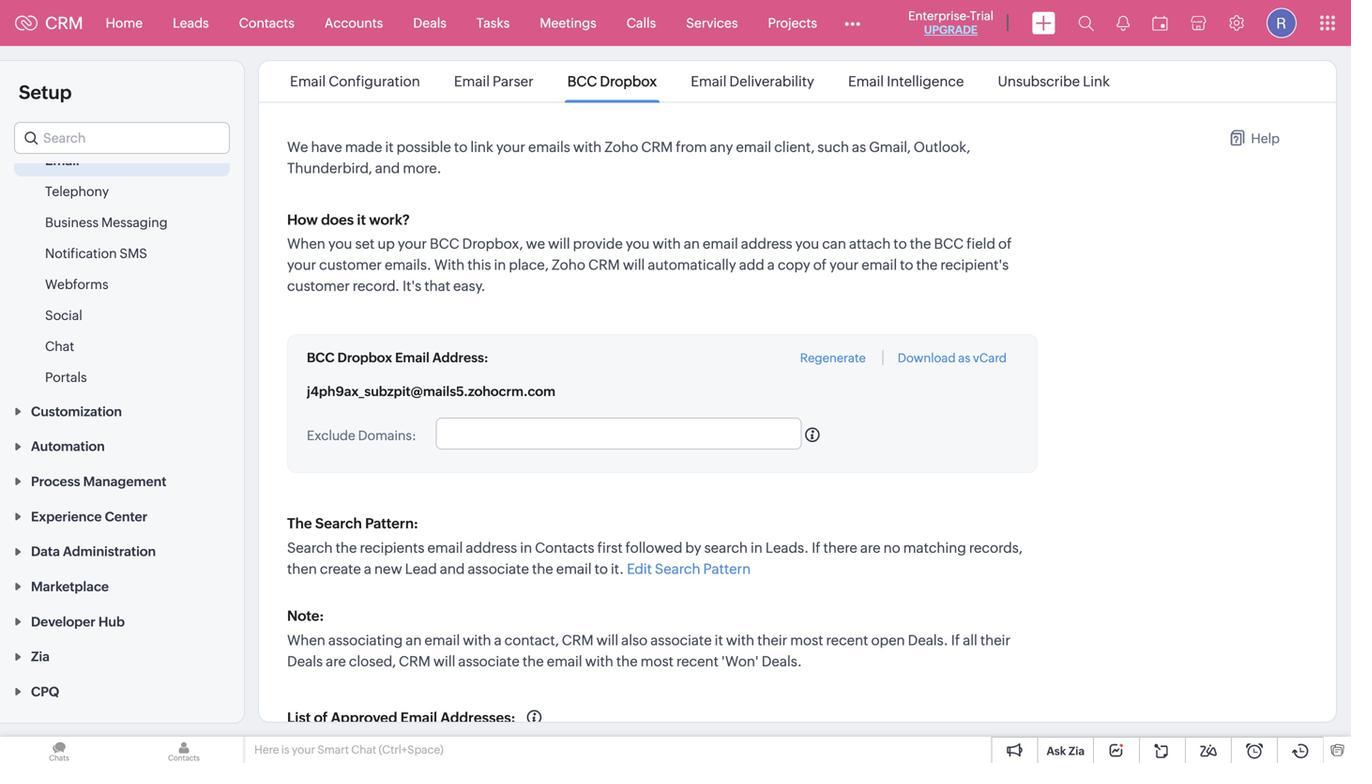 Task type: describe. For each thing, give the bounding box(es) containing it.
ask zia
[[1047, 745, 1085, 758]]

1 horizontal spatial zia
[[1069, 745, 1085, 758]]

closed,
[[349, 653, 396, 670]]

search inside search the recipients email address in contacts first followed by search in leads. if there are no matching records, then create a new lead and associate the email to it.
[[287, 540, 333, 556]]

create menu element
[[1021, 0, 1067, 46]]

email up the lead
[[428, 540, 463, 556]]

social link
[[45, 306, 82, 325]]

webforms
[[45, 277, 109, 292]]

a inside search the recipients email address in contacts first followed by search in leads. if there are no matching records, then create a new lead and associate the email to it.
[[364, 561, 372, 577]]

a inside when you set up your bcc dropbox, we will provide you with an email address you can attach to the bcc field of your customer emails. with this in place, zoho crm will automatically add a copy of your email to the recipient's customer record. it's that easy.
[[768, 257, 775, 273]]

developer hub
[[31, 614, 125, 629]]

email up (ctrl+space)
[[401, 710, 438, 726]]

to right attach
[[894, 236, 907, 252]]

signals image
[[1117, 15, 1130, 31]]

email left it.
[[556, 561, 592, 577]]

from
[[676, 139, 707, 155]]

email inside we have made it possible to link your emails with zoho crm from any email client, such as gmail, outlook, thunderbird, and more.
[[736, 139, 772, 155]]

the right attach
[[910, 236, 932, 252]]

portals link
[[45, 368, 87, 387]]

bcc dropbox
[[568, 73, 657, 90]]

process management button
[[0, 463, 244, 498]]

email configuration
[[290, 73, 420, 90]]

records,
[[970, 540, 1023, 556]]

and inside we have made it possible to link your emails with zoho crm from any email client, such as gmail, outlook, thunderbird, and more.
[[375, 160, 400, 176]]

automation
[[31, 439, 105, 454]]

data administration button
[[0, 534, 244, 569]]

management
[[83, 474, 167, 489]]

download
[[898, 351, 956, 365]]

meetings link
[[525, 0, 612, 46]]

client,
[[775, 139, 815, 155]]

zoho inside we have made it possible to link your emails with zoho crm from any email client, such as gmail, outlook, thunderbird, and more.
[[605, 139, 639, 155]]

data
[[31, 544, 60, 559]]

here
[[254, 743, 279, 756]]

2 their from the left
[[981, 632, 1011, 649]]

if inside search the recipients email address in contacts first followed by search in leads. if there are no matching records, then create a new lead and associate the email to it.
[[812, 540, 821, 556]]

email for email
[[45, 153, 79, 168]]

no
[[884, 540, 901, 556]]

are inside note: when associating an email with a contact, crm will also associate it with their most recent open deals. if all their deals are closed, crm will associate the email with the most recent 'won' deals.
[[326, 653, 346, 670]]

customization button
[[0, 393, 244, 428]]

regenerate
[[801, 351, 866, 365]]

is
[[282, 743, 290, 756]]

crm right logo
[[45, 13, 83, 33]]

chat inside region
[[45, 339, 74, 354]]

have
[[311, 139, 342, 155]]

contacts inside search the recipients email address in contacts first followed by search in leads. if there are no matching records, then create a new lead and associate the email to it.
[[535, 540, 595, 556]]

notification sms
[[45, 246, 147, 261]]

as inside we have made it possible to link your emails with zoho crm from any email client, such as gmail, outlook, thunderbird, and more.
[[852, 139, 867, 155]]

open
[[872, 632, 906, 649]]

we
[[287, 139, 308, 155]]

contact,
[[505, 632, 559, 649]]

ask
[[1047, 745, 1067, 758]]

copy
[[778, 257, 811, 273]]

it inside note: when associating an email with a contact, crm will also associate it with their most recent open deals. if all their deals are closed, crm will associate the email with the most recent 'won' deals.
[[715, 632, 724, 649]]

the up contact,
[[532, 561, 554, 577]]

2 vertical spatial associate
[[459, 653, 520, 670]]

administration
[[63, 544, 156, 559]]

meetings
[[540, 15, 597, 31]]

domains:
[[358, 428, 417, 443]]

profile image
[[1267, 8, 1297, 38]]

it's
[[403, 278, 422, 294]]

will right we
[[548, 236, 570, 252]]

webforms link
[[45, 275, 109, 294]]

an inside when you set up your bcc dropbox, we will provide you with an email address you can attach to the bcc field of your customer emails. with this in place, zoho crm will automatically add a copy of your email to the recipient's customer record. it's that easy.
[[684, 236, 700, 252]]

when you set up your bcc dropbox, we will provide you with an email address you can attach to the bcc field of your customer emails. with this in place, zoho crm will automatically add a copy of your email to the recipient's customer record. it's that easy.
[[287, 236, 1012, 294]]

to inside we have made it possible to link your emails with zoho crm from any email client, such as gmail, outlook, thunderbird, and more.
[[454, 139, 468, 155]]

there
[[824, 540, 858, 556]]

email parser
[[454, 73, 534, 90]]

developer
[[31, 614, 96, 629]]

1 vertical spatial recent
[[677, 653, 719, 670]]

sms
[[120, 246, 147, 261]]

the down also
[[617, 653, 638, 670]]

smart
[[318, 743, 349, 756]]

when inside when you set up your bcc dropbox, we will provide you with an email address you can attach to the bcc field of your customer emails. with this in place, zoho crm will automatically add a copy of your email to the recipient's customer record. it's that easy.
[[287, 236, 326, 252]]

2 you from the left
[[626, 236, 650, 252]]

dropbox for bcc dropbox
[[600, 73, 657, 90]]

0 horizontal spatial of
[[314, 710, 328, 726]]

notification sms link
[[45, 244, 147, 263]]

enterprise-
[[909, 9, 970, 23]]

configuration
[[329, 73, 420, 90]]

by
[[686, 540, 702, 556]]

set
[[355, 236, 375, 252]]

help
[[1252, 131, 1280, 146]]

zia button
[[0, 639, 244, 674]]

and inside search the recipients email address in contacts first followed by search in leads. if there are no matching records, then create a new lead and associate the email to it.
[[440, 561, 465, 577]]

bcc down "meetings" link
[[568, 73, 597, 90]]

1 vertical spatial customer
[[287, 278, 350, 294]]

1 vertical spatial chat
[[351, 743, 377, 756]]

the up create
[[336, 540, 357, 556]]

up
[[378, 236, 395, 252]]

data administration
[[31, 544, 156, 559]]

email up automatically
[[703, 236, 739, 252]]

will up 'addresses:'
[[434, 653, 456, 670]]

1 vertical spatial associate
[[651, 632, 712, 649]]

search image
[[1079, 15, 1095, 31]]

(ctrl+space)
[[379, 743, 444, 756]]

upgrade
[[925, 23, 978, 36]]

business messaging link
[[45, 213, 168, 232]]

a inside note: when associating an email with a contact, crm will also associate it with their most recent open deals. if all their deals are closed, crm will associate the email with the most recent 'won' deals.
[[494, 632, 502, 649]]

easy.
[[453, 278, 486, 294]]

it inside we have made it possible to link your emails with zoho crm from any email client, such as gmail, outlook, thunderbird, and more.
[[385, 139, 394, 155]]

with inside we have made it possible to link your emails with zoho crm from any email client, such as gmail, outlook, thunderbird, and more.
[[574, 139, 602, 155]]

email for email parser
[[454, 73, 490, 90]]

logo image
[[15, 15, 38, 31]]

edit
[[627, 561, 652, 577]]

parser
[[493, 73, 534, 90]]

bcc left field
[[935, 236, 964, 252]]

bcc up with
[[430, 236, 460, 252]]

1 vertical spatial as
[[959, 351, 971, 365]]

zoho inside when you set up your bcc dropbox, we will provide you with an email address you can attach to the bcc field of your customer emails. with this in place, zoho crm will automatically add a copy of your email to the recipient's customer record. it's that easy.
[[552, 257, 586, 273]]

0 vertical spatial customer
[[319, 257, 382, 273]]

the down contact,
[[523, 653, 544, 670]]

email configuration link
[[287, 73, 423, 90]]

here is your smart chat (ctrl+space)
[[254, 743, 444, 756]]

search
[[705, 540, 748, 556]]

0 vertical spatial of
[[999, 236, 1012, 252]]

create menu image
[[1033, 12, 1056, 34]]

experience center button
[[0, 498, 244, 534]]

accounts link
[[310, 0, 398, 46]]

experience
[[31, 509, 102, 524]]

calls
[[627, 15, 656, 31]]

associate inside search the recipients email address in contacts first followed by search in leads. if there are no matching records, then create a new lead and associate the email to it.
[[468, 561, 529, 577]]

dropbox,
[[462, 236, 523, 252]]

email intelligence
[[849, 73, 964, 90]]

zia inside dropdown button
[[31, 649, 50, 664]]

notification
[[45, 246, 117, 261]]

portals
[[45, 370, 87, 385]]

chats image
[[0, 737, 118, 763]]

bcc dropbox link
[[565, 73, 660, 90]]

we
[[526, 236, 545, 252]]

to inside search the recipients email address in contacts first followed by search in leads. if there are no matching records, then create a new lead and associate the email to it.
[[595, 561, 608, 577]]

email up j4ph9ax_subzpit@mails5.zohocrm.com
[[395, 350, 430, 365]]

in inside when you set up your bcc dropbox, we will provide you with an email address you can attach to the bcc field of your customer emails. with this in place, zoho crm will automatically add a copy of your email to the recipient's customer record. it's that easy.
[[494, 257, 506, 273]]

crm right contact,
[[562, 632, 594, 649]]

made
[[345, 139, 383, 155]]

automatically
[[648, 257, 737, 273]]

telephony
[[45, 184, 109, 199]]

0 horizontal spatial most
[[641, 653, 674, 670]]

create
[[320, 561, 361, 577]]

email for email intelligence
[[849, 73, 884, 90]]

recipients
[[360, 540, 425, 556]]

bcc up exclude
[[307, 350, 335, 365]]

we have made it possible to link your emails with zoho crm from any email client, such as gmail, outlook, thunderbird, and more.
[[287, 139, 971, 176]]

region containing email
[[0, 146, 244, 393]]

0 vertical spatial recent
[[827, 632, 869, 649]]

place,
[[509, 257, 549, 273]]

new
[[375, 561, 402, 577]]

list of approved email addresses:
[[287, 710, 516, 726]]



Task type: locate. For each thing, give the bounding box(es) containing it.
associate
[[468, 561, 529, 577], [651, 632, 712, 649], [459, 653, 520, 670]]

0 vertical spatial are
[[861, 540, 881, 556]]

1 horizontal spatial it
[[715, 632, 724, 649]]

an up automatically
[[684, 236, 700, 252]]

1 vertical spatial an
[[406, 632, 422, 649]]

2 horizontal spatial of
[[999, 236, 1012, 252]]

search for edit
[[655, 561, 701, 577]]

0 vertical spatial it
[[385, 139, 394, 155]]

zoho down "bcc dropbox"
[[605, 139, 639, 155]]

search down by
[[655, 561, 701, 577]]

3 you from the left
[[796, 236, 820, 252]]

their right the all
[[981, 632, 1011, 649]]

messaging
[[101, 215, 168, 230]]

profile element
[[1256, 0, 1309, 46]]

signals element
[[1106, 0, 1142, 46]]

1 vertical spatial of
[[814, 257, 827, 273]]

telephony link
[[45, 182, 109, 201]]

0 vertical spatial zoho
[[605, 139, 639, 155]]

0 horizontal spatial contacts
[[239, 15, 295, 31]]

1 vertical spatial are
[[326, 653, 346, 670]]

of down the can
[[814, 257, 827, 273]]

are inside search the recipients email address in contacts first followed by search in leads. if there are no matching records, then create a new lead and associate the email to it.
[[861, 540, 881, 556]]

0 horizontal spatial address
[[466, 540, 517, 556]]

0 horizontal spatial a
[[364, 561, 372, 577]]

leads
[[173, 15, 209, 31]]

can
[[823, 236, 847, 252]]

1 horizontal spatial deals
[[413, 15, 447, 31]]

lead
[[405, 561, 437, 577]]

with
[[574, 139, 602, 155], [653, 236, 681, 252], [463, 632, 491, 649], [726, 632, 755, 649], [585, 653, 614, 670]]

tasks link
[[462, 0, 525, 46]]

email
[[290, 73, 326, 90], [454, 73, 490, 90], [691, 73, 727, 90], [849, 73, 884, 90], [45, 153, 79, 168], [395, 350, 430, 365], [401, 710, 438, 726]]

an right associating
[[406, 632, 422, 649]]

experience center
[[31, 509, 148, 524]]

business messaging
[[45, 215, 168, 230]]

1 vertical spatial if
[[952, 632, 961, 649]]

search right the
[[315, 515, 362, 532]]

projects
[[768, 15, 818, 31]]

0 vertical spatial if
[[812, 540, 821, 556]]

deliverability
[[730, 73, 815, 90]]

in left leads.
[[751, 540, 763, 556]]

0 horizontal spatial dropbox
[[338, 350, 392, 365]]

and down made
[[375, 160, 400, 176]]

address inside when you set up your bcc dropbox, we will provide you with an email address you can attach to the bcc field of your customer emails. with this in place, zoho crm will automatically add a copy of your email to the recipient's customer record. it's that easy.
[[741, 236, 793, 252]]

deals inside note: when associating an email with a contact, crm will also associate it with their most recent open deals. if all their deals are closed, crm will associate the email with the most recent 'won' deals.
[[287, 653, 323, 670]]

2 horizontal spatial in
[[751, 540, 763, 556]]

of right field
[[999, 236, 1012, 252]]

associate down contact,
[[459, 653, 520, 670]]

crm
[[45, 13, 83, 33], [641, 139, 673, 155], [589, 257, 620, 273], [562, 632, 594, 649], [399, 653, 431, 670]]

addresses:
[[441, 710, 516, 726]]

will left also
[[597, 632, 619, 649]]

their up 'won'
[[758, 632, 788, 649]]

1 vertical spatial zoho
[[552, 257, 586, 273]]

1 vertical spatial zia
[[1069, 745, 1085, 758]]

0 vertical spatial when
[[287, 236, 326, 252]]

customer down set at the top left of the page
[[319, 257, 382, 273]]

1 vertical spatial deals.
[[762, 653, 802, 670]]

email down the lead
[[425, 632, 460, 649]]

email inside region
[[45, 153, 79, 168]]

list
[[287, 710, 311, 726]]

crm down the provide
[[589, 257, 620, 273]]

Search text field
[[15, 123, 229, 153]]

you
[[328, 236, 352, 252], [626, 236, 650, 252], [796, 236, 820, 252]]

to left it.
[[595, 561, 608, 577]]

matching
[[904, 540, 967, 556]]

exclude domains:
[[307, 428, 417, 443]]

calendar image
[[1153, 15, 1169, 31]]

1 horizontal spatial you
[[626, 236, 650, 252]]

followed
[[626, 540, 683, 556]]

dropbox down record. on the left of the page
[[338, 350, 392, 365]]

0 vertical spatial search
[[315, 515, 362, 532]]

1 their from the left
[[758, 632, 788, 649]]

zia
[[31, 649, 50, 664], [1069, 745, 1085, 758]]

email down services link
[[691, 73, 727, 90]]

deals. right open on the right of the page
[[908, 632, 949, 649]]

add
[[739, 257, 765, 273]]

with inside when you set up your bcc dropbox, we will provide you with an email address you can attach to the bcc field of your customer emails. with this in place, zoho crm will automatically add a copy of your email to the recipient's customer record. it's that easy.
[[653, 236, 681, 252]]

email left parser
[[454, 73, 490, 90]]

1 vertical spatial search
[[287, 540, 333, 556]]

0 vertical spatial and
[[375, 160, 400, 176]]

it right made
[[385, 139, 394, 155]]

search element
[[1067, 0, 1106, 46]]

search for the
[[315, 515, 362, 532]]

deals. right 'won'
[[762, 653, 802, 670]]

home
[[106, 15, 143, 31]]

projects link
[[753, 0, 833, 46]]

gmail,
[[869, 139, 911, 155]]

1 vertical spatial and
[[440, 561, 465, 577]]

you up copy
[[796, 236, 820, 252]]

0 horizontal spatial and
[[375, 160, 400, 176]]

0 horizontal spatial in
[[494, 257, 506, 273]]

1 horizontal spatial as
[[959, 351, 971, 365]]

bcc dropbox email address:
[[307, 350, 489, 365]]

associate right the lead
[[468, 561, 529, 577]]

email link
[[45, 151, 79, 170]]

it up 'won'
[[715, 632, 724, 649]]

0 vertical spatial dropbox
[[600, 73, 657, 90]]

of right the 'list'
[[314, 710, 328, 726]]

email intelligence link
[[846, 73, 967, 90]]

contacts image
[[125, 737, 243, 763]]

1 horizontal spatial chat
[[351, 743, 377, 756]]

1 horizontal spatial if
[[952, 632, 961, 649]]

the left recipient's
[[917, 257, 938, 273]]

0 horizontal spatial are
[[326, 653, 346, 670]]

leads link
[[158, 0, 224, 46]]

to
[[454, 139, 468, 155], [894, 236, 907, 252], [900, 257, 914, 273], [595, 561, 608, 577]]

address:
[[433, 350, 489, 365]]

search up then
[[287, 540, 333, 556]]

2 horizontal spatial a
[[768, 257, 775, 273]]

recent left 'won'
[[677, 653, 719, 670]]

0 vertical spatial most
[[791, 632, 824, 649]]

0 vertical spatial address
[[741, 236, 793, 252]]

your inside we have made it possible to link your emails with zoho crm from any email client, such as gmail, outlook, thunderbird, and more.
[[496, 139, 526, 155]]

Other Modules field
[[833, 8, 873, 38]]

1 horizontal spatial recent
[[827, 632, 869, 649]]

1 vertical spatial address
[[466, 540, 517, 556]]

0 vertical spatial zia
[[31, 649, 50, 664]]

j4ph9ax_subzpit@mails5.zohocrm.com
[[307, 384, 556, 399]]

and right the lead
[[440, 561, 465, 577]]

1 horizontal spatial their
[[981, 632, 1011, 649]]

when
[[287, 236, 326, 252], [287, 632, 326, 649]]

0 vertical spatial chat
[[45, 339, 74, 354]]

recent left open on the right of the page
[[827, 632, 869, 649]]

in right this
[[494, 257, 506, 273]]

1 horizontal spatial an
[[684, 236, 700, 252]]

0 vertical spatial deals.
[[908, 632, 949, 649]]

1 horizontal spatial address
[[741, 236, 793, 252]]

1 horizontal spatial zoho
[[605, 139, 639, 155]]

address inside search the recipients email address in contacts first followed by search in leads. if there are no matching records, then create a new lead and associate the email to it.
[[466, 540, 517, 556]]

crm inside we have made it possible to link your emails with zoho crm from any email client, such as gmail, outlook, thunderbird, and more.
[[641, 139, 673, 155]]

crm right closed,
[[399, 653, 431, 670]]

services link
[[671, 0, 753, 46]]

recent
[[827, 632, 869, 649], [677, 653, 719, 670]]

0 horizontal spatial as
[[852, 139, 867, 155]]

chat right smart
[[351, 743, 377, 756]]

1 horizontal spatial and
[[440, 561, 465, 577]]

email
[[736, 139, 772, 155], [703, 236, 739, 252], [862, 257, 898, 273], [428, 540, 463, 556], [556, 561, 592, 577], [425, 632, 460, 649], [547, 653, 583, 670]]

0 vertical spatial contacts
[[239, 15, 295, 31]]

0 horizontal spatial deals
[[287, 653, 323, 670]]

unsubscribe link link
[[996, 73, 1113, 90]]

in left first
[[520, 540, 532, 556]]

an inside note: when associating an email with a contact, crm will also associate it with their most recent open deals. if all their deals are closed, crm will associate the email with the most recent 'won' deals.
[[406, 632, 422, 649]]

when inside note: when associating an email with a contact, crm will also associate it with their most recent open deals. if all their deals are closed, crm will associate the email with the most recent 'won' deals.
[[287, 632, 326, 649]]

crm inside when you set up your bcc dropbox, we will provide you with an email address you can attach to the bcc field of your customer emails. with this in place, zoho crm will automatically add a copy of your email to the recipient's customer record. it's that easy.
[[589, 257, 620, 273]]

email deliverability
[[691, 73, 815, 90]]

crm left from
[[641, 139, 673, 155]]

0 horizontal spatial if
[[812, 540, 821, 556]]

that
[[425, 278, 451, 294]]

all
[[963, 632, 978, 649]]

are
[[861, 540, 881, 556], [326, 653, 346, 670]]

associating
[[328, 632, 403, 649]]

1 horizontal spatial in
[[520, 540, 532, 556]]

are down associating
[[326, 653, 346, 670]]

in
[[494, 257, 506, 273], [520, 540, 532, 556], [751, 540, 763, 556]]

None text field
[[437, 419, 801, 449]]

0 vertical spatial deals
[[413, 15, 447, 31]]

1 horizontal spatial contacts
[[535, 540, 595, 556]]

1 vertical spatial when
[[287, 632, 326, 649]]

automation button
[[0, 428, 244, 463]]

tasks
[[477, 15, 510, 31]]

email for email configuration
[[290, 73, 326, 90]]

leads.
[[766, 540, 809, 556]]

1 vertical spatial most
[[641, 653, 674, 670]]

a left new
[[364, 561, 372, 577]]

1 when from the top
[[287, 236, 326, 252]]

are left no
[[861, 540, 881, 556]]

most left open on the right of the page
[[791, 632, 824, 649]]

a left contact,
[[494, 632, 502, 649]]

center
[[105, 509, 148, 524]]

if left there
[[812, 540, 821, 556]]

1 vertical spatial contacts
[[535, 540, 595, 556]]

calls link
[[612, 0, 671, 46]]

2 vertical spatial of
[[314, 710, 328, 726]]

contacts link
[[224, 0, 310, 46]]

chat link
[[45, 337, 74, 356]]

2 when from the top
[[287, 632, 326, 649]]

contacts right leads
[[239, 15, 295, 31]]

note: when associating an email with a contact, crm will also associate it with their most recent open deals. if all their deals are closed, crm will associate the email with the most recent 'won' deals.
[[287, 608, 1011, 670]]

email down contact,
[[547, 653, 583, 670]]

list containing email configuration
[[273, 61, 1127, 102]]

zia up cpq
[[31, 649, 50, 664]]

marketplace
[[31, 579, 109, 594]]

emails.
[[385, 257, 432, 273]]

email up telephony link
[[45, 153, 79, 168]]

to left link
[[454, 139, 468, 155]]

customer
[[319, 257, 382, 273], [287, 278, 350, 294]]

email up we
[[290, 73, 326, 90]]

hub
[[98, 614, 125, 629]]

deals link
[[398, 0, 462, 46]]

deals
[[413, 15, 447, 31], [287, 653, 323, 670]]

1 horizontal spatial dropbox
[[600, 73, 657, 90]]

2 vertical spatial search
[[655, 561, 701, 577]]

if left the all
[[952, 632, 961, 649]]

deals down note:
[[287, 653, 323, 670]]

1 vertical spatial it
[[715, 632, 724, 649]]

2 horizontal spatial you
[[796, 236, 820, 252]]

you left set at the top left of the page
[[328, 236, 352, 252]]

cpq
[[31, 684, 59, 699]]

any
[[710, 139, 733, 155]]

dropbox
[[600, 73, 657, 90], [338, 350, 392, 365]]

with
[[435, 257, 465, 273]]

1 vertical spatial deals
[[287, 653, 323, 670]]

1 horizontal spatial deals.
[[908, 632, 949, 649]]

1 vertical spatial a
[[364, 561, 372, 577]]

dropbox down 'calls'
[[600, 73, 657, 90]]

email down attach
[[862, 257, 898, 273]]

0 horizontal spatial you
[[328, 236, 352, 252]]

you right the provide
[[626, 236, 650, 252]]

intelligence
[[887, 73, 964, 90]]

list
[[273, 61, 1127, 102]]

an
[[684, 236, 700, 252], [406, 632, 422, 649]]

1 horizontal spatial a
[[494, 632, 502, 649]]

0 vertical spatial an
[[684, 236, 700, 252]]

your
[[496, 139, 526, 155], [398, 236, 427, 252], [287, 257, 316, 273], [830, 257, 859, 273], [292, 743, 315, 756]]

when down note:
[[287, 632, 326, 649]]

0 horizontal spatial an
[[406, 632, 422, 649]]

search the recipients email address in contacts first followed by search in leads. if there are no matching records, then create a new lead and associate the email to it.
[[287, 540, 1023, 577]]

deals left tasks link
[[413, 15, 447, 31]]

1 vertical spatial dropbox
[[338, 350, 392, 365]]

0 horizontal spatial zia
[[31, 649, 50, 664]]

email left intelligence
[[849, 73, 884, 90]]

email right any
[[736, 139, 772, 155]]

region
[[0, 146, 244, 393]]

zia right 'ask'
[[1069, 745, 1085, 758]]

None field
[[14, 122, 230, 154]]

1 you from the left
[[328, 236, 352, 252]]

when left set at the top left of the page
[[287, 236, 326, 252]]

1 horizontal spatial most
[[791, 632, 824, 649]]

most
[[791, 632, 824, 649], [641, 653, 674, 670]]

0 vertical spatial associate
[[468, 561, 529, 577]]

1 horizontal spatial of
[[814, 257, 827, 273]]

pattern:
[[365, 515, 419, 532]]

chat down social
[[45, 339, 74, 354]]

0 horizontal spatial it
[[385, 139, 394, 155]]

contacts left first
[[535, 540, 595, 556]]

as left vcard
[[959, 351, 971, 365]]

a right add
[[768, 257, 775, 273]]

0 vertical spatial a
[[768, 257, 775, 273]]

first
[[598, 540, 623, 556]]

customer left record. on the left of the page
[[287, 278, 350, 294]]

if inside note: when associating an email with a contact, crm will also associate it with their most recent open deals. if all their deals are closed, crm will associate the email with the most recent 'won' deals.
[[952, 632, 961, 649]]

trial
[[970, 9, 994, 23]]

as right such on the right top of the page
[[852, 139, 867, 155]]

0 horizontal spatial recent
[[677, 653, 719, 670]]

0 horizontal spatial chat
[[45, 339, 74, 354]]

most down also
[[641, 653, 674, 670]]

email for email deliverability
[[691, 73, 727, 90]]

2 vertical spatial a
[[494, 632, 502, 649]]

bcc
[[568, 73, 597, 90], [430, 236, 460, 252], [935, 236, 964, 252], [307, 350, 335, 365]]

associate right also
[[651, 632, 712, 649]]

to left recipient's
[[900, 257, 914, 273]]

0 horizontal spatial zoho
[[552, 257, 586, 273]]

1 horizontal spatial are
[[861, 540, 881, 556]]

this
[[468, 257, 491, 273]]

home link
[[91, 0, 158, 46]]

0 horizontal spatial their
[[758, 632, 788, 649]]

zoho down the provide
[[552, 257, 586, 273]]

dropbox for bcc dropbox email address:
[[338, 350, 392, 365]]

0 horizontal spatial deals.
[[762, 653, 802, 670]]

will down the provide
[[623, 257, 645, 273]]

0 vertical spatial as
[[852, 139, 867, 155]]



Task type: vqa. For each thing, say whether or not it's contained in the screenshot.
Webforms link
yes



